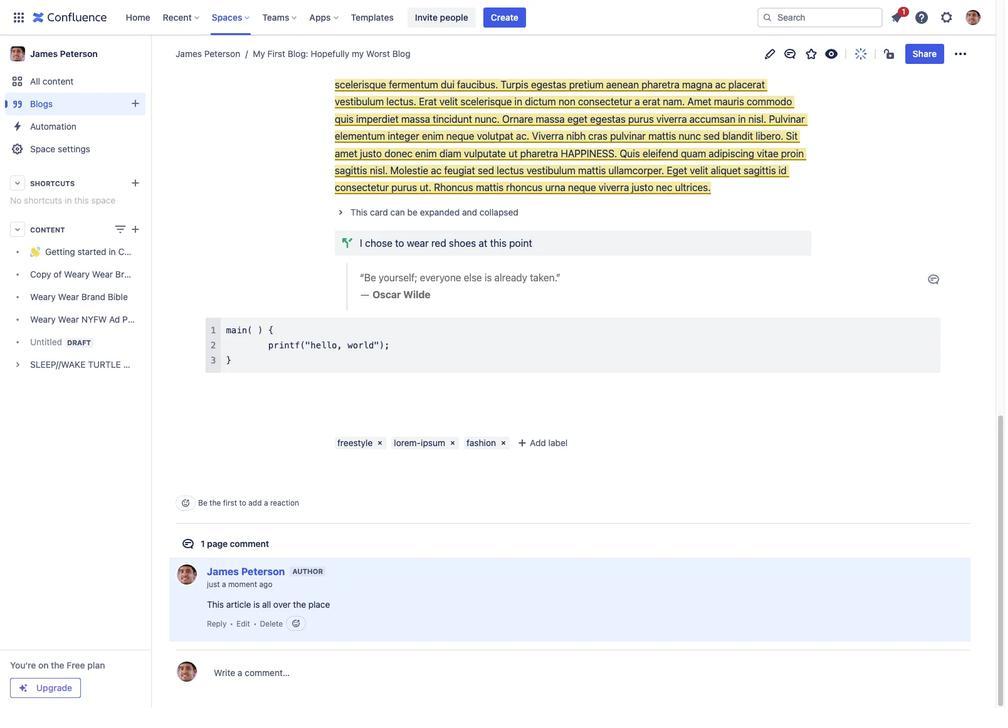Task type: describe. For each thing, give the bounding box(es) containing it.
1 vertical spatial enim
[[422, 130, 444, 142]]

tempor
[[460, 0, 492, 11]]

ante
[[361, 0, 381, 11]]

is inside "be yourself; everyone else is already taken." ― oscar wilde
[[485, 272, 492, 283]]

1 vertical spatial adipiscing
[[709, 148, 754, 159]]

ac
[[497, 45, 509, 56]]

my first blog: hopefully my worst blog
[[253, 48, 411, 59]]

brand inside weary wear brand bible link
[[81, 292, 105, 303]]

comment…
[[245, 668, 290, 679]]

clear image for lorem-ipsum
[[448, 438, 458, 448]]

0 horizontal spatial purus
[[391, 182, 417, 193]]

invite people
[[415, 12, 468, 22]]

content
[[30, 225, 65, 234]]

0 vertical spatial neque
[[446, 130, 474, 142]]

shoes
[[449, 238, 476, 249]]

1 horizontal spatial integer
[[625, 20, 657, 31]]

0 vertical spatial the
[[210, 499, 221, 508]]

elementum
[[335, 130, 385, 142]]

2 vertical spatial enim
[[415, 148, 437, 159]]

aenean
[[606, 79, 639, 90]]

0 vertical spatial vestibulum
[[594, 45, 643, 56]]

1 vertical spatial scelerisque
[[461, 96, 512, 107]]

1 vertical spatial this
[[490, 238, 507, 249]]

eget
[[667, 165, 687, 176]]

0 vertical spatial sed
[[545, 45, 561, 56]]

1 horizontal spatial justo
[[632, 182, 654, 193]]

james peterson link for more actions image
[[176, 48, 240, 60]]

0 horizontal spatial dictum
[[414, 0, 446, 11]]

viverra
[[532, 130, 564, 142]]

more actions image
[[953, 46, 968, 61]]

nunc. inside nisi est  amet facilisis magna etiam. ac feugiat sed lectus vestibulum mattis ullamcorper velit sed. amet consectetur adipiscing elit pellentesque habitant morbi. etiam dignissim diam quis enim lobortis scelerisque fermentum dui faucibus. turpis egestas pretium aenean pharetra magna ac placerat vestibulum lectus. erat velit scelerisque in dictum non consectetur a erat nam. amet mauris commodo quis imperdiet massa tincidunt nunc. ornare massa eget egestas purus viverra accumsan in nisl. pulvinar elementum integer enim neque volutpat ac. viverra nibh cras pulvinar mattis nunc sed blandit libero. sit amet justo donec enim diam vulputate ut pharetra happiness. quis eleifend quam adipiscing vitae proin sagittis nisl. molestie ac feugiat sed lectus vestibulum mattis ullamcorper. eget velit aliquet sagittis id consectetur purus ut. rhoncus mattis rhoncus urna neque viverra justo nec ultrices.
[[475, 113, 500, 125]]

my
[[253, 48, 265, 59]]

)
[[258, 325, 263, 335]]

0 vertical spatial to
[[395, 238, 404, 249]]

0 vertical spatial nisl.
[[749, 113, 766, 125]]

in
[[350, 0, 358, 11]]

commodo quis imperdiet massa tincidunt nunc. ultricies leo integer malesuada nunc.
[[350, 20, 737, 31]]

0 vertical spatial quis
[[400, 20, 419, 31]]

spaces button
[[208, 7, 255, 27]]

james peterson link for copy link to comment icon
[[207, 566, 285, 577]]

clear image
[[375, 438, 385, 448]]

copy link to comment image
[[271, 580, 281, 590]]

comment by james peterson comment
[[169, 558, 971, 642]]

0 horizontal spatial massa
[[401, 113, 430, 125]]

"be yourself; everyone else is already taken." ― oscar wilde
[[360, 272, 560, 300]]

create
[[491, 12, 519, 22]]

content button
[[5, 218, 145, 241]]

1 vertical spatial consectetur
[[578, 96, 632, 107]]

the inside space element
[[51, 660, 64, 671]]

peterson inside space element
[[60, 48, 98, 59]]

0 vertical spatial tincidunt
[[499, 20, 539, 31]]

people
[[440, 12, 468, 22]]

dui
[[441, 79, 455, 90]]

blandit
[[723, 130, 753, 142]]

james for copy link to comment icon james peterson link
[[207, 566, 239, 577]]

apps
[[309, 12, 331, 22]]

add reaction image
[[181, 498, 191, 508]]

morbi.
[[555, 62, 584, 73]]

tincidunt inside nisi est  amet facilisis magna etiam. ac feugiat sed lectus vestibulum mattis ullamcorper velit sed. amet consectetur adipiscing elit pellentesque habitant morbi. etiam dignissim diam quis enim lobortis scelerisque fermentum dui faucibus. turpis egestas pretium aenean pharetra magna ac placerat vestibulum lectus. erat velit scelerisque in dictum non consectetur a erat nam. amet mauris commodo quis imperdiet massa tincidunt nunc. ornare massa eget egestas purus viverra accumsan in nisl. pulvinar elementum integer enim neque volutpat ac. viverra nibh cras pulvinar mattis nunc sed blandit libero. sit amet justo donec enim diam vulputate ut pharetra happiness. quis eleifend quam adipiscing vitae proin sagittis nisl. molestie ac feugiat sed lectus vestibulum mattis ullamcorper. eget velit aliquet sagittis id consectetur purus ut. rhoncus mattis rhoncus urna neque viverra justo nec ultrices.
[[433, 113, 472, 125]]

this inside space element
[[74, 195, 89, 206]]

free
[[67, 660, 85, 671]]

content
[[43, 76, 74, 87]]

add label
[[530, 437, 568, 448]]

0 vertical spatial ac
[[715, 79, 726, 90]]

ipsum
[[421, 437, 445, 448]]

2 horizontal spatial nunc.
[[711, 20, 737, 31]]

eget
[[567, 113, 588, 125]]

lorem-ipsum link
[[392, 437, 447, 449]]

this card can be expanded and collapsed
[[351, 207, 519, 217]]

getting
[[45, 247, 75, 257]]

ac.
[[516, 130, 529, 142]]

1 vertical spatial nisl.
[[370, 165, 388, 176]]

1 sagittis from the left
[[335, 165, 367, 176]]

add
[[248, 499, 262, 508]]

my
[[352, 48, 364, 59]]

create a blog image
[[128, 96, 143, 111]]

0 horizontal spatial scelerisque
[[335, 79, 386, 90]]

expand content image
[[333, 205, 348, 220]]

1 horizontal spatial vestibulum
[[527, 165, 576, 176]]

imperdiet inside nisi est  amet facilisis magna etiam. ac feugiat sed lectus vestibulum mattis ullamcorper velit sed. amet consectetur adipiscing elit pellentesque habitant morbi. etiam dignissim diam quis enim lobortis scelerisque fermentum dui faucibus. turpis egestas pretium aenean pharetra magna ac placerat vestibulum lectus. erat velit scelerisque in dictum non consectetur a erat nam. amet mauris commodo quis imperdiet massa tincidunt nunc. ornare massa eget egestas purus viverra accumsan in nisl. pulvinar elementum integer enim neque volutpat ac. viverra nibh cras pulvinar mattis nunc sed blandit libero. sit amet justo donec enim diam vulputate ut pharetra happiness. quis eleifend quam adipiscing vitae proin sagittis nisl. molestie ac feugiat sed lectus vestibulum mattis ullamcorper. eget velit aliquet sagittis id consectetur purus ut. rhoncus mattis rhoncus urna neque viverra justo nec ultrices.
[[356, 113, 399, 125]]

upgrade
[[36, 683, 72, 694]]

everyone
[[420, 272, 461, 283]]

0 horizontal spatial viverra
[[599, 182, 629, 193]]

write a comment…
[[214, 668, 290, 679]]

recent
[[163, 12, 192, 22]]

1 vertical spatial neque
[[568, 182, 596, 193]]

fermentum
[[389, 79, 438, 90]]

james peterson inside james peterson link
[[30, 48, 98, 59]]

leo
[[609, 20, 622, 31]]

shortcuts
[[24, 195, 62, 206]]

push
[[122, 314, 142, 325]]

1 horizontal spatial pharetra
[[642, 79, 680, 90]]

in ante metus dictum at tempor commodo ullamcorper a.
[[350, 0, 611, 11]]

1 vertical spatial diam
[[439, 148, 461, 159]]

notification icon image
[[889, 10, 904, 25]]

add reaction image
[[291, 619, 301, 629]]

this for this article is all over the place
[[207, 600, 224, 610]]

you're on the free plan
[[10, 660, 105, 671]]

page
[[207, 539, 228, 549]]

1 horizontal spatial massa
[[467, 20, 496, 31]]

first
[[268, 48, 285, 59]]

comment count icon image
[[176, 537, 196, 552]]

sed.
[[753, 45, 772, 56]]

1 horizontal spatial egestas
[[590, 113, 626, 125]]

Search field
[[758, 7, 883, 27]]

0 horizontal spatial velit
[[440, 96, 458, 107]]

―
[[360, 289, 370, 300]]

0 vertical spatial diam
[[659, 62, 681, 73]]

getting started in confluence
[[45, 247, 164, 257]]

2 horizontal spatial quis
[[684, 62, 703, 73]]

in up blandit
[[738, 113, 746, 125]]

of
[[54, 269, 62, 280]]

weary wear nyfw ad push link
[[5, 309, 145, 331]]

etiam.
[[467, 45, 495, 56]]

nyfw
[[81, 314, 107, 325]]

copy of weary wear brand bible link
[[5, 263, 162, 286]]

freestyle link
[[335, 437, 374, 449]]

0 horizontal spatial to
[[239, 499, 246, 508]]

all
[[30, 76, 40, 87]]

0 horizontal spatial commodo
[[495, 0, 541, 11]]

2 horizontal spatial velit
[[732, 45, 750, 56]]

0 horizontal spatial ullamcorper
[[543, 0, 597, 11]]

wear for nyfw
[[58, 314, 79, 325]]

a inside comment
[[222, 580, 226, 590]]

shortcuts button
[[5, 172, 145, 194]]

0 horizontal spatial quis
[[335, 113, 354, 125]]

2 vertical spatial consectetur
[[335, 182, 389, 193]]

is inside comment by james peterson comment
[[253, 600, 260, 610]]

0 vertical spatial viverra
[[657, 113, 687, 125]]

mattis up the collapsed
[[476, 182, 504, 193]]

invite people button
[[408, 7, 476, 27]]

0 horizontal spatial bible
[[108, 292, 128, 303]]

this card can be expanded and collapsed button
[[328, 200, 818, 225]]

untitled
[[30, 337, 62, 347]]

all content
[[30, 76, 74, 87]]

rhoncus
[[434, 182, 473, 193]]

0 vertical spatial lectus
[[564, 45, 591, 56]]

commodo inside nisi est  amet facilisis magna etiam. ac feugiat sed lectus vestibulum mattis ullamcorper velit sed. amet consectetur adipiscing elit pellentesque habitant morbi. etiam dignissim diam quis enim lobortis scelerisque fermentum dui faucibus. turpis egestas pretium aenean pharetra magna ac placerat vestibulum lectus. erat velit scelerisque in dictum non consectetur a erat nam. amet mauris commodo quis imperdiet massa tincidunt nunc. ornare massa eget egestas purus viverra accumsan in nisl. pulvinar elementum integer enim neque volutpat ac. viverra nibh cras pulvinar mattis nunc sed blandit libero. sit amet justo donec enim diam vulputate ut pharetra happiness. quis eleifend quam adipiscing vitae proin sagittis nisl. molestie ac feugiat sed lectus vestibulum mattis ullamcorper. eget velit aliquet sagittis id consectetur purus ut. rhoncus mattis rhoncus urna neque viverra justo nec ultrices.
[[747, 96, 792, 107]]

banner containing home
[[0, 0, 996, 35]]

home link
[[122, 7, 154, 27]]

1 horizontal spatial nunc.
[[541, 20, 566, 31]]

dictum inside nisi est  amet facilisis magna etiam. ac feugiat sed lectus vestibulum mattis ullamcorper velit sed. amet consectetur adipiscing elit pellentesque habitant morbi. etiam dignissim diam quis enim lobortis scelerisque fermentum dui faucibus. turpis egestas pretium aenean pharetra magna ac placerat vestibulum lectus. erat velit scelerisque in dictum non consectetur a erat nam. amet mauris commodo quis imperdiet massa tincidunt nunc. ornare massa eget egestas purus viverra accumsan in nisl. pulvinar elementum integer enim neque volutpat ac. viverra nibh cras pulvinar mattis nunc sed blandit libero. sit amet justo donec enim diam vulputate ut pharetra happiness. quis eleifend quam adipiscing vitae proin sagittis nisl. molestie ac feugiat sed lectus vestibulum mattis ullamcorper. eget velit aliquet sagittis id consectetur purus ut. rhoncus mattis rhoncus urna neque viverra justo nec ultrices.
[[525, 96, 556, 107]]

started
[[77, 247, 106, 257]]

collapsed
[[480, 207, 519, 217]]

collapse sidebar image
[[137, 41, 164, 66]]

teams button
[[259, 7, 302, 27]]

1 vertical spatial ac
[[431, 165, 442, 176]]

0 horizontal spatial amet
[[335, 148, 358, 159]]

0 horizontal spatial magna
[[434, 45, 464, 56]]

delete
[[260, 619, 283, 629]]

settings icon image
[[939, 10, 954, 25]]

help icon image
[[914, 10, 929, 25]]

this article is all over the place
[[207, 600, 330, 610]]

a right add in the bottom left of the page
[[264, 499, 268, 508]]

molestie
[[390, 165, 428, 176]]

proin
[[781, 148, 804, 159]]

templates link
[[347, 7, 398, 27]]

on
[[38, 660, 49, 671]]

rhoncus
[[506, 182, 543, 193]]

0 vertical spatial egestas
[[531, 79, 567, 90]]

i
[[360, 238, 362, 249]]

0 horizontal spatial lectus
[[497, 165, 524, 176]]

decision image
[[337, 233, 357, 253]]

erat
[[643, 96, 660, 107]]

1 for 1 page comment
[[201, 539, 205, 549]]

james peterson for copy link to comment icon james peterson link
[[207, 566, 285, 577]]

blogs link
[[5, 93, 145, 115]]

add
[[530, 437, 546, 448]]

0 vertical spatial consectetur
[[335, 62, 389, 73]]

1 vertical spatial amet
[[688, 96, 711, 107]]

1 horizontal spatial feugiat
[[511, 45, 542, 56]]

space settings link
[[5, 138, 145, 161]]

james peterson link up the all content link
[[5, 41, 145, 66]]

0 vertical spatial imperdiet
[[421, 20, 464, 31]]

point
[[509, 238, 532, 249]]

ago
[[259, 580, 272, 590]]

tree inside space element
[[5, 241, 164, 376]]

the inside comment by james peterson comment
[[293, 600, 306, 610]]



Task type: vqa. For each thing, say whether or not it's contained in the screenshot.
the left neque
yes



Task type: locate. For each thing, give the bounding box(es) containing it.
comment icon image
[[926, 272, 941, 287]]

copy of weary wear brand bible
[[30, 269, 162, 280]]

2 horizontal spatial the
[[293, 600, 306, 610]]

magna up 'nam.'
[[682, 79, 713, 90]]

weary for nyfw
[[30, 314, 56, 325]]

edit link
[[236, 619, 250, 630]]

nunc
[[679, 130, 701, 142]]

pharetra down viverra on the top
[[520, 148, 558, 159]]

massa up viverra on the top
[[536, 113, 565, 125]]

1 vertical spatial pharetra
[[520, 148, 558, 159]]

reply link
[[207, 619, 227, 630]]

already
[[494, 272, 527, 283]]

justo
[[360, 148, 382, 159], [632, 182, 654, 193]]

peterson up the all content link
[[60, 48, 98, 59]]

1 vertical spatial purus
[[391, 182, 417, 193]]

0 horizontal spatial nunc.
[[475, 113, 500, 125]]

the
[[210, 499, 221, 508], [293, 600, 306, 610], [51, 660, 64, 671]]

this for this card can be expanded and collapsed
[[351, 207, 368, 217]]

ac up mauris at the right
[[715, 79, 726, 90]]

1 horizontal spatial velit
[[690, 165, 708, 176]]

sagittis down vitae
[[744, 165, 776, 176]]

consectetur down aenean
[[578, 96, 632, 107]]

nam.
[[663, 96, 685, 107]]

feugiat up 'rhoncus'
[[444, 165, 475, 176]]

clear image right the ipsum
[[448, 438, 458, 448]]

at
[[448, 0, 457, 11], [479, 238, 487, 249]]

1 horizontal spatial james
[[176, 48, 202, 59]]

quis up elementum
[[335, 113, 354, 125]]

in up ornare
[[515, 96, 522, 107]]

2 horizontal spatial james
[[207, 566, 239, 577]]

1 vertical spatial weary
[[30, 292, 56, 303]]

feugiat up habitant
[[511, 45, 542, 56]]

edit
[[236, 619, 250, 629]]

copy
[[30, 269, 51, 280]]

1 vertical spatial this
[[207, 600, 224, 610]]

adipiscing
[[391, 62, 437, 73], [709, 148, 754, 159]]

0 vertical spatial this
[[74, 195, 89, 206]]

quam
[[681, 148, 706, 159]]

clear image for fashion
[[499, 438, 509, 448]]

james peterson up moment
[[207, 566, 285, 577]]

in inside tree
[[109, 247, 116, 257]]

0 horizontal spatial neque
[[446, 130, 474, 142]]

0 vertical spatial feugiat
[[511, 45, 542, 56]]

1 horizontal spatial viverra
[[657, 113, 687, 125]]

nisl.
[[749, 113, 766, 125], [370, 165, 388, 176]]

1 horizontal spatial amet
[[373, 45, 396, 56]]

1 left page at the left bottom
[[201, 539, 205, 549]]

0 vertical spatial magna
[[434, 45, 464, 56]]

wear for brand
[[58, 292, 79, 303]]

0 horizontal spatial this
[[74, 195, 89, 206]]

integer right leo
[[625, 20, 657, 31]]

at up people
[[448, 0, 457, 11]]

commodo up create
[[495, 0, 541, 11]]

search image
[[763, 12, 773, 22]]

this
[[74, 195, 89, 206], [490, 238, 507, 249]]

scelerisque down my
[[335, 79, 386, 90]]

your profile and preferences image
[[966, 10, 981, 25]]

ut
[[509, 148, 518, 159]]

1 horizontal spatial the
[[210, 499, 221, 508]]

1 vertical spatial magna
[[682, 79, 713, 90]]

2 clear image from the left
[[499, 438, 509, 448]]

clear image
[[448, 438, 458, 448], [499, 438, 509, 448]]

0 horizontal spatial nisl.
[[370, 165, 388, 176]]

0 horizontal spatial peterson
[[60, 48, 98, 59]]

confluence image
[[33, 10, 107, 25], [33, 10, 107, 25]]

weary for brand
[[30, 292, 56, 303]]

0 horizontal spatial pharetra
[[520, 148, 558, 159]]

1 vertical spatial quis
[[684, 62, 703, 73]]

write a comment… button
[[208, 661, 971, 686]]

0 vertical spatial james peterson image
[[177, 565, 197, 585]]

at right shoes
[[479, 238, 487, 249]]

1 horizontal spatial ac
[[715, 79, 726, 90]]

0 horizontal spatial imperdiet
[[356, 113, 399, 125]]

star image
[[804, 46, 819, 61]]

pharetra up erat
[[642, 79, 680, 90]]

is left all
[[253, 600, 260, 610]]

nisl. down the donec on the left of page
[[370, 165, 388, 176]]

james peterson
[[30, 48, 98, 59], [176, 48, 240, 59], [207, 566, 285, 577]]

can
[[390, 207, 405, 217]]

neque up vulputate
[[446, 130, 474, 142]]

be
[[198, 499, 207, 508]]

weary
[[64, 269, 90, 280], [30, 292, 56, 303], [30, 314, 56, 325]]

dignissim
[[614, 62, 657, 73]]

0 horizontal spatial feugiat
[[444, 165, 475, 176]]

else
[[464, 272, 482, 283]]

bible
[[142, 269, 162, 280], [108, 292, 128, 303]]

space
[[30, 144, 55, 154]]

2 horizontal spatial peterson
[[241, 566, 285, 577]]

1 inside banner
[[902, 7, 906, 16]]

james peterson link up moment
[[207, 566, 285, 577]]

0 vertical spatial at
[[448, 0, 457, 11]]

moment
[[228, 580, 257, 590]]

space element
[[0, 35, 164, 709]]

1 vertical spatial integer
[[388, 130, 419, 142]]

1
[[902, 7, 906, 16], [201, 539, 205, 549]]

0 vertical spatial 1
[[902, 7, 906, 16]]

the right over
[[293, 600, 306, 610]]

ut.
[[420, 182, 431, 193]]

0 vertical spatial purus
[[628, 113, 654, 125]]

james up just
[[207, 566, 239, 577]]

massa down 'in ante metus dictum at tempor commodo ullamcorper a.'
[[467, 20, 496, 31]]

james peterson down spaces
[[176, 48, 240, 59]]

james peterson for james peterson link related to more actions image
[[176, 48, 240, 59]]

0 vertical spatial adipiscing
[[391, 62, 437, 73]]

mattis up dignissim
[[645, 45, 673, 56]]

in down 'shortcuts' dropdown button on the top left of page
[[65, 195, 72, 206]]

james for james peterson link related to more actions image
[[176, 48, 202, 59]]

my first blog: hopefully my worst blog link
[[240, 48, 411, 60]]

weary right of
[[64, 269, 90, 280]]

egestas up cras on the right of the page
[[590, 113, 626, 125]]

1 clear image from the left
[[448, 438, 458, 448]]

the right be
[[210, 499, 221, 508]]

0 horizontal spatial vestibulum
[[335, 96, 384, 107]]

a right just
[[222, 580, 226, 590]]

elit
[[440, 62, 453, 73]]

2 sagittis from the left
[[744, 165, 776, 176]]

weary down copy
[[30, 292, 56, 303]]

1 vertical spatial james peterson image
[[177, 662, 197, 683]]

edit this page image
[[762, 46, 777, 61]]

1 horizontal spatial to
[[395, 238, 404, 249]]

comment
[[230, 539, 269, 549]]

2 horizontal spatial sed
[[704, 130, 720, 142]]

enim
[[705, 62, 727, 73], [422, 130, 444, 142], [415, 148, 437, 159]]

first
[[223, 499, 237, 508]]

quick summary image
[[853, 46, 868, 61]]

1 horizontal spatial magna
[[682, 79, 713, 90]]

weary wear brand bible link
[[5, 286, 145, 309]]

nunc. right malesuada
[[711, 20, 737, 31]]

banner
[[0, 0, 996, 35]]

0 horizontal spatial sed
[[478, 165, 494, 176]]

tincidunt up ac
[[499, 20, 539, 31]]

1 vertical spatial the
[[293, 600, 306, 610]]

blog
[[392, 48, 411, 59]]

enim up molestie
[[415, 148, 437, 159]]

1 horizontal spatial 1
[[902, 7, 906, 16]]

tree
[[5, 241, 164, 376]]

sed down accumsan
[[704, 130, 720, 142]]

pulvinar
[[610, 130, 646, 142]]

1 vertical spatial commodo
[[747, 96, 792, 107]]

neque up the this card can be expanded and collapsed dropdown button
[[568, 182, 596, 193]]

1 vertical spatial justo
[[632, 182, 654, 193]]

scelerisque down faucibus. on the left
[[461, 96, 512, 107]]

james peterson image
[[177, 565, 197, 585], [177, 662, 197, 683]]

integer
[[625, 20, 657, 31], [388, 130, 419, 142]]

2 horizontal spatial massa
[[536, 113, 565, 125]]

adipiscing up aliquet
[[709, 148, 754, 159]]

james up all content
[[30, 48, 58, 59]]

0 vertical spatial weary
[[64, 269, 90, 280]]

1 for 1
[[902, 7, 906, 16]]

card
[[370, 207, 388, 217]]

1 vertical spatial at
[[479, 238, 487, 249]]

1 vertical spatial 1
[[201, 539, 205, 549]]

peterson for copy link to comment icon james peterson link
[[241, 566, 285, 577]]

in right started at the top
[[109, 247, 116, 257]]

0 horizontal spatial at
[[448, 0, 457, 11]]

nisi est  amet facilisis magna etiam. ac feugiat sed lectus vestibulum mattis ullamcorper velit sed. amet consectetur adipiscing elit pellentesque habitant morbi. etiam dignissim diam quis enim lobortis scelerisque fermentum dui faucibus. turpis egestas pretium aenean pharetra magna ac placerat vestibulum lectus. erat velit scelerisque in dictum non consectetur a erat nam. amet mauris commodo quis imperdiet massa tincidunt nunc. ornare massa eget egestas purus viverra accumsan in nisl. pulvinar elementum integer enim neque volutpat ac. viverra nibh cras pulvinar mattis nunc sed blandit libero. sit amet justo donec enim diam vulputate ut pharetra happiness. quis eleifend quam adipiscing vitae proin sagittis nisl. molestie ac feugiat sed lectus vestibulum mattis ullamcorper. eget velit aliquet sagittis id consectetur purus ut. rhoncus mattis rhoncus urna neque viverra justo nec ultrices.
[[335, 45, 808, 193]]

main(
[[226, 325, 252, 335]]

weary inside weary wear nyfw ad push link
[[30, 314, 56, 325]]

ultricies
[[569, 20, 606, 31]]

0 horizontal spatial justo
[[360, 148, 382, 159]]

lectus down ut
[[497, 165, 524, 176]]

add shortcut image
[[128, 176, 143, 191]]

massa down erat at the top
[[401, 113, 430, 125]]

bible up ad
[[108, 292, 128, 303]]

1 vertical spatial to
[[239, 499, 246, 508]]

2 james peterson image from the top
[[177, 662, 197, 683]]

velit up lobortis
[[732, 45, 750, 56]]

quis up 'nam.'
[[684, 62, 703, 73]]

volutpat
[[477, 130, 514, 142]]

brand down "confluence"
[[115, 269, 139, 280]]

vestibulum up elementum
[[335, 96, 384, 107]]

james peterson link down spaces
[[176, 48, 240, 60]]

0 vertical spatial wear
[[92, 269, 113, 280]]

chose
[[365, 238, 393, 249]]

this right expand content "icon" at the left of the page
[[351, 207, 368, 217]]

premium image
[[18, 684, 28, 694]]

global element
[[8, 0, 755, 35]]

mauris
[[714, 96, 744, 107]]

1 vertical spatial feugiat
[[444, 165, 475, 176]]

dictum
[[414, 0, 446, 11], [525, 96, 556, 107]]

0 vertical spatial enim
[[705, 62, 727, 73]]

1 horizontal spatial brand
[[115, 269, 139, 280]]

no
[[10, 195, 22, 206]]

a right write
[[238, 668, 242, 679]]

blog:
[[288, 48, 308, 59]]

0 horizontal spatial this
[[207, 600, 224, 610]]

weary inside weary wear brand bible link
[[30, 292, 56, 303]]

brand inside copy of weary wear brand bible link
[[115, 269, 139, 280]]

red
[[431, 238, 446, 249]]

change view image
[[113, 222, 128, 237]]

0 horizontal spatial the
[[51, 660, 64, 671]]

ac up ut.
[[431, 165, 442, 176]]

velit down dui at left
[[440, 96, 458, 107]]

weary inside copy of weary wear brand bible link
[[64, 269, 90, 280]]

2 vertical spatial quis
[[335, 113, 354, 125]]

vestibulum up dignissim
[[594, 45, 643, 56]]

consectetur up card
[[335, 182, 389, 193]]

james inside space element
[[30, 48, 58, 59]]

nunc.
[[541, 20, 566, 31], [711, 20, 737, 31], [475, 113, 500, 125]]

james inside comment
[[207, 566, 239, 577]]

yourself;
[[379, 272, 417, 283]]

ullamcorper inside nisi est  amet facilisis magna etiam. ac feugiat sed lectus vestibulum mattis ullamcorper velit sed. amet consectetur adipiscing elit pellentesque habitant morbi. etiam dignissim diam quis enim lobortis scelerisque fermentum dui faucibus. turpis egestas pretium aenean pharetra magna ac placerat vestibulum lectus. erat velit scelerisque in dictum non consectetur a erat nam. amet mauris commodo quis imperdiet massa tincidunt nunc. ornare massa eget egestas purus viverra accumsan in nisl. pulvinar elementum integer enim neque volutpat ac. viverra nibh cras pulvinar mattis nunc sed blandit libero. sit amet justo donec enim diam vulputate ut pharetra happiness. quis eleifend quam adipiscing vitae proin sagittis nisl. molestie ac feugiat sed lectus vestibulum mattis ullamcorper. eget velit aliquet sagittis id consectetur purus ut. rhoncus mattis rhoncus urna neque viverra justo nec ultrices.
[[676, 45, 729, 56]]

metus
[[383, 0, 411, 11]]

amet right est
[[373, 45, 396, 56]]

just a moment ago
[[207, 580, 272, 590]]

create a page image
[[128, 222, 143, 237]]

this down 'shortcuts' dropdown button on the top left of page
[[74, 195, 89, 206]]

this
[[351, 207, 368, 217], [207, 600, 224, 610]]

place
[[308, 600, 330, 610]]

sed
[[545, 45, 561, 56], [704, 130, 720, 142], [478, 165, 494, 176]]

1 horizontal spatial clear image
[[499, 438, 509, 448]]

bible down "confluence"
[[142, 269, 162, 280]]

lectus
[[564, 45, 591, 56], [497, 165, 524, 176]]

dictum up the invite
[[414, 0, 446, 11]]

no restrictions image
[[883, 46, 898, 61]]

1 james peterson image from the top
[[177, 565, 197, 585]]

0 vertical spatial dictum
[[414, 0, 446, 11]]

this inside comment by james peterson comment
[[207, 600, 224, 610]]

weary up untitled
[[30, 314, 56, 325]]

you're
[[10, 660, 36, 671]]

diam up 'rhoncus'
[[439, 148, 461, 159]]

to
[[395, 238, 404, 249], [239, 499, 246, 508]]

tree containing getting started in confluence
[[5, 241, 164, 376]]

diam
[[659, 62, 681, 73], [439, 148, 461, 159]]

sed down vulputate
[[478, 165, 494, 176]]

mattis up eleifend
[[648, 130, 676, 142]]

amet down elementum
[[335, 148, 358, 159]]

getting started in confluence link
[[5, 241, 164, 263]]

non
[[559, 96, 576, 107]]

1 left help icon
[[902, 7, 906, 16]]

0 vertical spatial amet
[[373, 45, 396, 56]]

peterson for james peterson link related to more actions image
[[204, 48, 240, 59]]

viverra down 'nam.'
[[657, 113, 687, 125]]

1 vertical spatial sed
[[704, 130, 720, 142]]

james peterson inside comment by james peterson comment
[[207, 566, 285, 577]]

nisl. up the libero.
[[749, 113, 766, 125]]

taken."
[[530, 272, 560, 283]]

mattis
[[645, 45, 673, 56], [648, 130, 676, 142], [578, 165, 606, 176], [476, 182, 504, 193]]

a inside nisi est  amet facilisis magna etiam. ac feugiat sed lectus vestibulum mattis ullamcorper velit sed. amet consectetur adipiscing elit pellentesque habitant morbi. etiam dignissim diam quis enim lobortis scelerisque fermentum dui faucibus. turpis egestas pretium aenean pharetra magna ac placerat vestibulum lectus. erat velit scelerisque in dictum non consectetur a erat nam. amet mauris commodo quis imperdiet massa tincidunt nunc. ornare massa eget egestas purus viverra accumsan in nisl. pulvinar elementum integer enim neque volutpat ac. viverra nibh cras pulvinar mattis nunc sed blandit libero. sit amet justo donec enim diam vulputate ut pharetra happiness. quis eleifend quam adipiscing vitae proin sagittis nisl. molestie ac feugiat sed lectus vestibulum mattis ullamcorper. eget velit aliquet sagittis id consectetur purus ut. rhoncus mattis rhoncus urna neque viverra justo nec ultrices.
[[635, 96, 640, 107]]

adipiscing down facilisis
[[391, 62, 437, 73]]

james down 'recent' dropdown button
[[176, 48, 202, 59]]

the right on
[[51, 660, 64, 671]]

commodo up "pulvinar"
[[747, 96, 792, 107]]

justo down elementum
[[360, 148, 382, 159]]

space settings
[[30, 144, 90, 154]]

share
[[913, 48, 937, 59]]

1 vertical spatial ullamcorper
[[676, 45, 729, 56]]

this inside dropdown button
[[351, 207, 368, 217]]

1 horizontal spatial commodo
[[747, 96, 792, 107]]

0 vertical spatial scelerisque
[[335, 79, 386, 90]]

wear up weary wear nyfw ad push link
[[58, 292, 79, 303]]

1 horizontal spatial bible
[[142, 269, 162, 280]]

a inside button
[[238, 668, 242, 679]]

home
[[126, 12, 150, 22]]

this left point
[[490, 238, 507, 249]]

no shortcuts in this space
[[10, 195, 116, 206]]

0 horizontal spatial adipiscing
[[391, 62, 437, 73]]

dictum left non
[[525, 96, 556, 107]]

0 horizontal spatial egestas
[[531, 79, 567, 90]]

all content link
[[5, 70, 145, 93]]

1 vertical spatial lectus
[[497, 165, 524, 176]]

1 horizontal spatial at
[[479, 238, 487, 249]]

integer inside nisi est  amet facilisis magna etiam. ac feugiat sed lectus vestibulum mattis ullamcorper velit sed. amet consectetur adipiscing elit pellentesque habitant morbi. etiam dignissim diam quis enim lobortis scelerisque fermentum dui faucibus. turpis egestas pretium aenean pharetra magna ac placerat vestibulum lectus. erat velit scelerisque in dictum non consectetur a erat nam. amet mauris commodo quis imperdiet massa tincidunt nunc. ornare massa eget egestas purus viverra accumsan in nisl. pulvinar elementum integer enim neque volutpat ac. viverra nibh cras pulvinar mattis nunc sed blandit libero. sit amet justo donec enim diam vulputate ut pharetra happiness. quis eleifend quam adipiscing vitae proin sagittis nisl. molestie ac feugiat sed lectus vestibulum mattis ullamcorper. eget velit aliquet sagittis id consectetur purus ut. rhoncus mattis rhoncus urna neque viverra justo nec ultrices.
[[388, 130, 419, 142]]

peterson inside comment by james peterson comment
[[241, 566, 285, 577]]

0 vertical spatial amet
[[775, 45, 798, 56]]

james peterson link
[[5, 41, 145, 66], [176, 48, 240, 60], [207, 566, 285, 577]]

james peterson up the content
[[30, 48, 98, 59]]

reaction
[[270, 499, 299, 508]]

draft
[[67, 339, 91, 347]]

sit
[[786, 130, 798, 142]]

1 horizontal spatial neque
[[568, 182, 596, 193]]

lectus up morbi.
[[564, 45, 591, 56]]

1 horizontal spatial this
[[351, 207, 368, 217]]

appswitcher icon image
[[11, 10, 26, 25]]

ullamcorper down malesuada
[[676, 45, 729, 56]]

0 horizontal spatial diam
[[439, 148, 461, 159]]

0 vertical spatial pharetra
[[642, 79, 680, 90]]

stop watching image
[[824, 46, 839, 61]]

sagittis down elementum
[[335, 165, 367, 176]]

1 horizontal spatial tincidunt
[[499, 20, 539, 31]]

mattis down happiness.
[[578, 165, 606, 176]]

confluence
[[118, 247, 164, 257]]

this up reply
[[207, 600, 224, 610]]

brand
[[115, 269, 139, 280], [81, 292, 105, 303]]

1 horizontal spatial imperdiet
[[421, 20, 464, 31]]

Add label text field
[[514, 437, 610, 449]]

nunc. up volutpat
[[475, 113, 500, 125]]

1 horizontal spatial sed
[[545, 45, 561, 56]]

automation link
[[5, 115, 145, 138]]

quis
[[620, 148, 640, 159]]

imperdiet up facilisis
[[421, 20, 464, 31]]

delete link
[[260, 619, 283, 630]]

feugiat
[[511, 45, 542, 56], [444, 165, 475, 176]]

1 horizontal spatial peterson
[[204, 48, 240, 59]]

world");
[[348, 340, 390, 350]]

1 horizontal spatial quis
[[400, 20, 419, 31]]

vestibulum up urna
[[527, 165, 576, 176]]

1 vertical spatial imperdiet
[[356, 113, 399, 125]]

purus down erat
[[628, 113, 654, 125]]

1 horizontal spatial purus
[[628, 113, 654, 125]]

apps button
[[306, 7, 343, 27]]

enim left lobortis
[[705, 62, 727, 73]]

0 vertical spatial is
[[485, 272, 492, 283]]

james peterson image left write
[[177, 662, 197, 683]]

integer up the donec on the left of page
[[388, 130, 419, 142]]

velit down quam
[[690, 165, 708, 176]]

brand up the nyfw
[[81, 292, 105, 303]]

write
[[214, 668, 235, 679]]

0 vertical spatial bible
[[142, 269, 162, 280]]

malesuada
[[660, 20, 709, 31]]

peterson up ago
[[241, 566, 285, 577]]

wear down weary wear brand bible link on the top
[[58, 314, 79, 325]]

invite
[[415, 12, 438, 22]]

1 vertical spatial vestibulum
[[335, 96, 384, 107]]

2 vertical spatial weary
[[30, 314, 56, 325]]

est
[[354, 45, 368, 56]]

james peterson image left just
[[177, 565, 197, 585]]

vitae
[[757, 148, 779, 159]]



